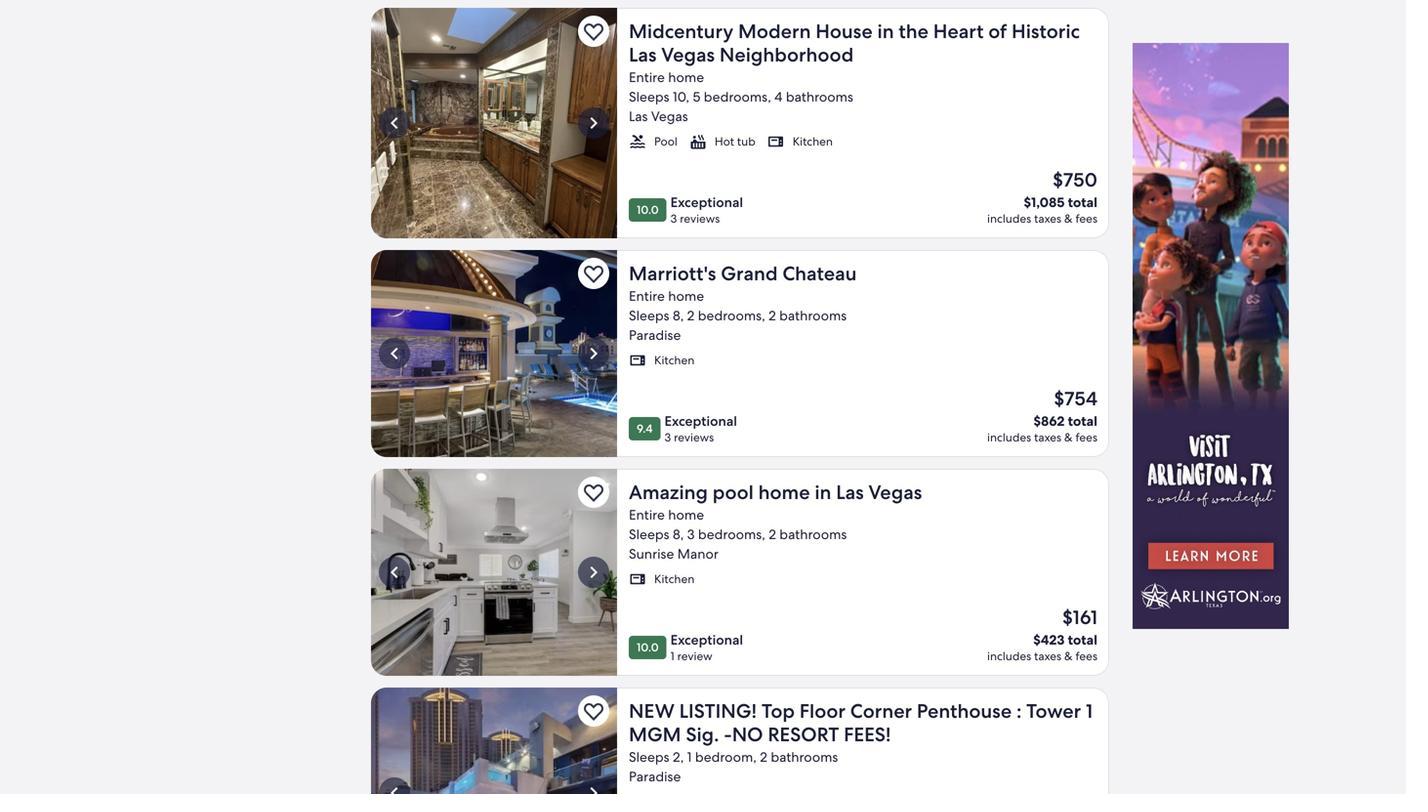 Task type: locate. For each thing, give the bounding box(es) containing it.
includes
[[988, 211, 1032, 226], [988, 430, 1032, 445], [988, 649, 1032, 664]]

taxes inside "$754 $862 total includes taxes & fees"
[[1035, 430, 1062, 445]]

1 paradise from the top
[[629, 326, 681, 344]]

8,
[[673, 307, 684, 324], [673, 526, 684, 543]]

total
[[1068, 193, 1098, 211], [1068, 412, 1098, 430], [1068, 631, 1098, 649]]

2 paradise from the top
[[629, 768, 681, 785]]

sleeps down mgm
[[629, 748, 670, 766]]

$161 $423 total includes taxes & fees
[[988, 605, 1098, 664]]

1 includes from the top
[[988, 211, 1032, 226]]

10.0 left review
[[637, 640, 659, 655]]

exceptional for sleeps
[[671, 631, 743, 649]]

1 vertical spatial total
[[1068, 412, 1098, 430]]

bathrooms inside amazing pool home in las vegas entire home sleeps 8, 3 bedrooms, 2 bathrooms sunrise manor
[[780, 526, 847, 543]]

1 vertical spatial fees
[[1076, 430, 1098, 445]]

fees!
[[844, 722, 891, 747]]

taxes down $754
[[1035, 430, 1062, 445]]

1 sleeps from the top
[[629, 88, 670, 106]]

2 vertical spatial includes
[[988, 649, 1032, 664]]

sleeps up sunrise
[[629, 526, 670, 543]]

2 vertical spatial 1
[[687, 748, 692, 766]]

1
[[671, 649, 675, 664], [1086, 698, 1093, 724], [687, 748, 692, 766]]

0 vertical spatial reviews
[[680, 211, 720, 226]]

3
[[671, 211, 677, 226], [665, 430, 671, 445], [687, 526, 695, 543]]

0 horizontal spatial in
[[815, 480, 832, 505]]

las
[[629, 42, 657, 67], [629, 107, 648, 125], [836, 480, 864, 505]]

1 vertical spatial kitchen
[[654, 353, 695, 368]]

2 inside new listing! top floor corner penthouse : tower 1 mgm sig. -no resort fees! sleeps 2, 1 bedroom, 2 bathrooms paradise
[[760, 748, 768, 766]]

0 vertical spatial total
[[1068, 193, 1098, 211]]

& for $750
[[1065, 211, 1073, 226]]

3 & from the top
[[1065, 649, 1073, 664]]

in
[[878, 19, 894, 44], [815, 480, 832, 505]]

3 up manor at the bottom of page
[[687, 526, 695, 543]]

0 vertical spatial in
[[878, 19, 894, 44]]

heart
[[934, 19, 984, 44]]

0 vertical spatial 1
[[671, 649, 675, 664]]

0 vertical spatial 3
[[671, 211, 677, 226]]

& inside $161 $423 total includes taxes & fees
[[1065, 649, 1073, 664]]

entire down marriott's
[[629, 287, 665, 305]]

total down $754
[[1068, 412, 1098, 430]]

bedrooms,
[[704, 88, 771, 106], [698, 307, 766, 324], [698, 526, 766, 543]]

exceptional
[[671, 193, 743, 211], [665, 412, 737, 430], [671, 631, 743, 649]]

exceptional down hot
[[671, 193, 743, 211]]

1 vertical spatial 8,
[[673, 526, 684, 543]]

vegas inside amazing pool home in las vegas entire home sleeps 8, 3 bedrooms, 2 bathrooms sunrise manor
[[869, 480, 922, 505]]

2 vertical spatial kitchen
[[654, 571, 695, 587]]

home right pool
[[759, 480, 810, 505]]

chateau
[[783, 261, 857, 286]]

fees for $750
[[1076, 211, 1098, 226]]

1 right 2, at the left bottom of the page
[[687, 748, 692, 766]]

0 vertical spatial 10.0
[[637, 202, 659, 217]]

kitchen down sunrise
[[654, 571, 695, 587]]

10.0 for las
[[637, 202, 659, 217]]

3 entire from the top
[[629, 506, 665, 524]]

1 vertical spatial entire
[[629, 287, 665, 305]]

total inside $161 $423 total includes taxes & fees
[[1068, 631, 1098, 649]]

resort
[[768, 722, 839, 747]]

4 sleeps from the top
[[629, 748, 670, 766]]

1 right tower
[[1086, 698, 1093, 724]]

bathrooms
[[786, 88, 854, 106], [780, 307, 847, 324], [780, 526, 847, 543], [771, 748, 838, 766]]

sleeps inside new listing! top floor corner penthouse : tower 1 mgm sig. -no resort fees! sleeps 2, 1 bedroom, 2 bathrooms paradise
[[629, 748, 670, 766]]

0 vertical spatial entire
[[629, 68, 665, 86]]

paradise
[[629, 326, 681, 344], [629, 768, 681, 785]]

show previous image for new listing! top floor corner penthouse : tower 1 mgm sig. -no resort fees! image
[[383, 781, 406, 794]]

top
[[762, 698, 795, 724]]

paradise right the show next image for marriott's grand chateau on the top of the page
[[629, 326, 681, 344]]

1 vertical spatial &
[[1065, 430, 1073, 445]]

reviews up marriott's
[[680, 211, 720, 226]]

show next image for midcentury modern house in the heart of historic las vegas neighborhood image
[[582, 111, 606, 135]]

reviews
[[680, 211, 720, 226], [674, 430, 714, 445]]

& for $161
[[1065, 649, 1073, 664]]

bathroom image
[[371, 8, 617, 238]]

fees down $750
[[1076, 211, 1098, 226]]

0 horizontal spatial 1
[[671, 649, 675, 664]]

1 vertical spatial 3
[[665, 430, 671, 445]]

taxes up tower
[[1035, 649, 1062, 664]]

in for home
[[815, 480, 832, 505]]

Save Marriott's Grand Chateau to a trip checkbox
[[578, 258, 610, 289]]

2 includes from the top
[[988, 430, 1032, 445]]

2 vertical spatial vegas
[[869, 480, 922, 505]]

taxes for $750
[[1035, 211, 1062, 226]]

sleeps down marriott's
[[629, 307, 670, 324]]

new listing! top floor corner penthouse : tower 1 mgm sig. -no resort fees! sleeps 2, 1 bedroom, 2 bathrooms paradise
[[629, 698, 1093, 785]]

1 vertical spatial 1
[[1086, 698, 1093, 724]]

$423
[[1034, 631, 1065, 649]]

10,
[[673, 88, 690, 106]]

exceptional 3 reviews for bedrooms,
[[665, 412, 737, 445]]

small image
[[629, 133, 647, 150], [690, 133, 707, 150], [768, 133, 785, 150], [629, 352, 647, 369]]

0 vertical spatial exceptional
[[671, 193, 743, 211]]

2 10.0 from the top
[[637, 640, 659, 655]]

3 for las
[[671, 211, 677, 226]]

show next image for new listing! top floor corner penthouse : tower 1 mgm sig. -no resort fees! image
[[582, 781, 606, 794]]

manor
[[678, 545, 719, 563]]

1 & from the top
[[1065, 211, 1073, 226]]

1 vertical spatial reviews
[[674, 430, 714, 445]]

2 8, from the top
[[673, 526, 684, 543]]

total down the $161
[[1068, 631, 1098, 649]]

0 vertical spatial fees
[[1076, 211, 1098, 226]]

home down marriott's
[[668, 287, 704, 305]]

2 taxes from the top
[[1035, 430, 1062, 445]]

1 8, from the top
[[673, 307, 684, 324]]

sleeps left 10,
[[629, 88, 670, 106]]

reviews for las
[[680, 211, 720, 226]]

3 for bedrooms,
[[665, 430, 671, 445]]

in inside amazing pool home in las vegas entire home sleeps 8, 3 bedrooms, 2 bathrooms sunrise manor
[[815, 480, 832, 505]]

2 horizontal spatial 1
[[1086, 698, 1093, 724]]

fees for $754
[[1076, 430, 1098, 445]]

total inside $750 $1,085 total includes taxes & fees
[[1068, 193, 1098, 211]]

1 vertical spatial includes
[[988, 430, 1032, 445]]

8, down marriott's
[[673, 307, 684, 324]]

fees inside $161 $423 total includes taxes & fees
[[1076, 649, 1098, 664]]

fees down the $161
[[1076, 649, 1098, 664]]

& down $754
[[1065, 430, 1073, 445]]

includes inside "$754 $862 total includes taxes & fees"
[[988, 430, 1032, 445]]

entire down amazing
[[629, 506, 665, 524]]

2 sleeps from the top
[[629, 307, 670, 324]]

1 10.0 from the top
[[637, 202, 659, 217]]

Save NEW LISTING! Top Floor Corner Penthouse : Tower 1 MGM Sig. -NO RESORT FEES! to a trip checkbox
[[578, 696, 610, 727]]

paradise down 2, at the left bottom of the page
[[629, 768, 681, 785]]

0 vertical spatial taxes
[[1035, 211, 1062, 226]]

amazing
[[629, 480, 708, 505]]

in inside midcentury modern house in the heart of historic las vegas neighborhood entire home sleeps 10, 5 bedrooms, 4 bathrooms las vegas
[[878, 19, 894, 44]]

1 vertical spatial exceptional
[[665, 412, 737, 430]]

2 vertical spatial fees
[[1076, 649, 1098, 664]]

1 vertical spatial 10.0
[[637, 640, 659, 655]]

1 entire from the top
[[629, 68, 665, 86]]

exceptional 3 reviews right 9.4
[[665, 412, 737, 445]]

sleeps
[[629, 88, 670, 106], [629, 307, 670, 324], [629, 526, 670, 543], [629, 748, 670, 766]]

fees down $754
[[1076, 430, 1098, 445]]

2 fees from the top
[[1076, 430, 1098, 445]]

penthouse
[[917, 698, 1012, 724]]

2 vertical spatial total
[[1068, 631, 1098, 649]]

& down the $161
[[1065, 649, 1073, 664]]

marriott's
[[629, 261, 717, 286]]

fees inside $750 $1,085 total includes taxes & fees
[[1076, 211, 1098, 226]]

3 up marriott's
[[671, 211, 677, 226]]

show next image for marriott's grand chateau image
[[582, 342, 606, 365]]

home inside the marriott's grand chateau entire home sleeps 8, 2 bedrooms, 2 bathrooms paradise
[[668, 287, 704, 305]]

0 vertical spatial &
[[1065, 211, 1073, 226]]

2 vertical spatial 3
[[687, 526, 695, 543]]

total inside "$754 $862 total includes taxes & fees"
[[1068, 412, 1098, 430]]

1 vertical spatial paradise
[[629, 768, 681, 785]]

kitchen
[[793, 134, 833, 149], [654, 353, 695, 368], [654, 571, 695, 587]]

includes inside $750 $1,085 total includes taxes & fees
[[988, 211, 1032, 226]]

hot tub
[[715, 134, 756, 149]]

& inside "$754 $862 total includes taxes & fees"
[[1065, 430, 1073, 445]]

0 vertical spatial includes
[[988, 211, 1032, 226]]

in right pool
[[815, 480, 832, 505]]

2 & from the top
[[1065, 430, 1073, 445]]

3 fees from the top
[[1076, 649, 1098, 664]]

2
[[687, 307, 695, 324], [769, 307, 776, 324], [769, 526, 776, 543], [760, 748, 768, 766]]

1 fees from the top
[[1076, 211, 1098, 226]]

exceptional 3 reviews for las
[[671, 193, 743, 226]]

2 total from the top
[[1068, 412, 1098, 430]]

2 vertical spatial bedrooms,
[[698, 526, 766, 543]]

3 sleeps from the top
[[629, 526, 670, 543]]

0 vertical spatial bedrooms,
[[704, 88, 771, 106]]

fees inside "$754 $862 total includes taxes & fees"
[[1076, 430, 1098, 445]]

kitchen right the show next image for marriott's grand chateau on the top of the page
[[654, 353, 695, 368]]

in left the at the top right of the page
[[878, 19, 894, 44]]

5
[[693, 88, 701, 106]]

show next image for amazing pool home in las vegas image
[[582, 561, 606, 584]]

1 vertical spatial exceptional 3 reviews
[[665, 412, 737, 445]]

kitchen right tub
[[793, 134, 833, 149]]

2 vertical spatial &
[[1065, 649, 1073, 664]]

pool image
[[371, 688, 617, 794]]

exceptional 3 reviews down hot
[[671, 193, 743, 226]]

8, up manor at the bottom of page
[[673, 526, 684, 543]]

1 horizontal spatial 1
[[687, 748, 692, 766]]

grand
[[721, 261, 778, 286]]

2 vertical spatial taxes
[[1035, 649, 1062, 664]]

3 right 9.4
[[665, 430, 671, 445]]

sleeps inside the marriott's grand chateau entire home sleeps 8, 2 bedrooms, 2 bathrooms paradise
[[629, 307, 670, 324]]

& inside $750 $1,085 total includes taxes & fees
[[1065, 211, 1073, 226]]

bathrooms inside new listing! top floor corner penthouse : tower 1 mgm sig. -no resort fees! sleeps 2, 1 bedroom, 2 bathrooms paradise
[[771, 748, 838, 766]]

1 vertical spatial bedrooms,
[[698, 307, 766, 324]]

1 vertical spatial in
[[815, 480, 832, 505]]

10.0 up marriott's
[[637, 202, 659, 217]]

bar (on property) image
[[371, 250, 617, 457]]

taxes for $754
[[1035, 430, 1062, 445]]

taxes inside $161 $423 total includes taxes & fees
[[1035, 649, 1062, 664]]

small image right tub
[[768, 133, 785, 150]]

&
[[1065, 211, 1073, 226], [1065, 430, 1073, 445], [1065, 649, 1073, 664]]

exceptional 3 reviews
[[671, 193, 743, 226], [665, 412, 737, 445]]

total down $750
[[1068, 193, 1098, 211]]

2 vertical spatial entire
[[629, 506, 665, 524]]

taxes inside $750 $1,085 total includes taxes & fees
[[1035, 211, 1062, 226]]

& down $750
[[1065, 211, 1073, 226]]

reviews right 9.4
[[674, 430, 714, 445]]

1 taxes from the top
[[1035, 211, 1062, 226]]

2 vertical spatial exceptional
[[671, 631, 743, 649]]

Save Amazing pool home in Las Vegas to a trip checkbox
[[578, 477, 610, 508]]

kitchen for grand
[[654, 353, 695, 368]]

bedrooms, right 5
[[704, 88, 771, 106]]

bedrooms, up manor at the bottom of page
[[698, 526, 766, 543]]

1 left review
[[671, 649, 675, 664]]

house
[[816, 19, 873, 44]]

3 taxes from the top
[[1035, 649, 1062, 664]]

3 includes from the top
[[988, 649, 1032, 664]]

0 vertical spatial exceptional 3 reviews
[[671, 193, 743, 226]]

2 entire from the top
[[629, 287, 665, 305]]

entire down midcentury
[[629, 68, 665, 86]]

midcentury modern house in the heart of historic las vegas neighborhood entire home sleeps 10, 5 bedrooms, 4 bathrooms las vegas
[[629, 19, 1080, 125]]

exceptional right 9.4
[[665, 412, 737, 430]]

vegas
[[662, 42, 715, 67], [651, 107, 688, 125], [869, 480, 922, 505]]

0 vertical spatial paradise
[[629, 326, 681, 344]]

pool
[[713, 480, 754, 505]]

includes for $161
[[988, 649, 1032, 664]]

1 horizontal spatial in
[[878, 19, 894, 44]]

marriott's grand chateau entire home sleeps 8, 2 bedrooms, 2 bathrooms paradise
[[629, 261, 857, 344]]

bedrooms, down the grand
[[698, 307, 766, 324]]

entire
[[629, 68, 665, 86], [629, 287, 665, 305], [629, 506, 665, 524]]

3 total from the top
[[1068, 631, 1098, 649]]

fees
[[1076, 211, 1098, 226], [1076, 430, 1098, 445], [1076, 649, 1098, 664]]

show previous image for amazing pool home in las vegas image
[[383, 561, 406, 584]]

$161
[[1063, 605, 1098, 630]]

home up 10,
[[668, 68, 704, 86]]

home
[[668, 68, 704, 86], [668, 287, 704, 305], [759, 480, 810, 505], [668, 506, 704, 524]]

taxes
[[1035, 211, 1062, 226], [1035, 430, 1062, 445], [1035, 649, 1062, 664]]

exceptional up 'listing!'
[[671, 631, 743, 649]]

2,
[[673, 748, 684, 766]]

1 vertical spatial taxes
[[1035, 430, 1062, 445]]

historic
[[1012, 19, 1080, 44]]

includes inside $161 $423 total includes taxes & fees
[[988, 649, 1032, 664]]

taxes for $161
[[1035, 649, 1062, 664]]

sunrise
[[629, 545, 674, 563]]

10.0
[[637, 202, 659, 217], [637, 640, 659, 655]]

0 vertical spatial 8,
[[673, 307, 684, 324]]

bedrooms, inside the marriott's grand chateau entire home sleeps 8, 2 bedrooms, 2 bathrooms paradise
[[698, 307, 766, 324]]

1 total from the top
[[1068, 193, 1098, 211]]

2 vertical spatial las
[[836, 480, 864, 505]]

taxes down $750
[[1035, 211, 1062, 226]]

$1,085
[[1024, 193, 1065, 211]]



Task type: describe. For each thing, give the bounding box(es) containing it.
total for $161
[[1068, 631, 1098, 649]]

-
[[724, 722, 732, 747]]

the
[[899, 19, 929, 44]]

bathrooms inside midcentury modern house in the heart of historic las vegas neighborhood entire home sleeps 10, 5 bedrooms, 4 bathrooms las vegas
[[786, 88, 854, 106]]

1 inside exceptional 1 review
[[671, 649, 675, 664]]

exceptional for bedrooms,
[[665, 412, 737, 430]]

pool
[[654, 134, 678, 149]]

entire inside midcentury modern house in the heart of historic las vegas neighborhood entire home sleeps 10, 5 bedrooms, 4 bathrooms las vegas
[[629, 68, 665, 86]]

of
[[989, 19, 1007, 44]]

sleeps inside midcentury modern house in the heart of historic las vegas neighborhood entire home sleeps 10, 5 bedrooms, 4 bathrooms las vegas
[[629, 88, 670, 106]]

4
[[775, 88, 783, 106]]

$750 $1,085 total includes taxes & fees
[[988, 167, 1098, 226]]

total for $750
[[1068, 193, 1098, 211]]

listing!
[[679, 698, 757, 724]]

0 vertical spatial las
[[629, 42, 657, 67]]

kitchen for pool
[[654, 571, 695, 587]]

fees for $161
[[1076, 649, 1098, 664]]

sig.
[[686, 722, 719, 747]]

tower
[[1027, 698, 1082, 724]]

0 vertical spatial vegas
[[662, 42, 715, 67]]

bedrooms, inside midcentury modern house in the heart of historic las vegas neighborhood entire home sleeps 10, 5 bedrooms, 4 bathrooms las vegas
[[704, 88, 771, 106]]

paradise inside new listing! top floor corner penthouse : tower 1 mgm sig. -no resort fees! sleeps 2, 1 bedroom, 2 bathrooms paradise
[[629, 768, 681, 785]]

includes for $754
[[988, 430, 1032, 445]]

small image
[[629, 570, 647, 588]]

8, inside amazing pool home in las vegas entire home sleeps 8, 3 bedrooms, 2 bathrooms sunrise manor
[[673, 526, 684, 543]]

$862
[[1034, 412, 1065, 430]]

review
[[678, 649, 713, 664]]

small image left pool on the left top of the page
[[629, 133, 647, 150]]

10.0 for sleeps
[[637, 640, 659, 655]]

neighborhood
[[720, 42, 854, 67]]

small image right the show next image for marriott's grand chateau on the top of the page
[[629, 352, 647, 369]]

floor
[[800, 698, 846, 724]]

las inside amazing pool home in las vegas entire home sleeps 8, 3 bedrooms, 2 bathrooms sunrise manor
[[836, 480, 864, 505]]

9.4
[[637, 421, 653, 436]]

Save Midcentury Modern House in the Heart of Historic Las Vegas Neighborhood  to a trip checkbox
[[578, 16, 610, 47]]

bathrooms inside the marriott's grand chateau entire home sleeps 8, 2 bedrooms, 2 bathrooms paradise
[[780, 307, 847, 324]]

hot
[[715, 134, 735, 149]]

bedrooms, inside amazing pool home in las vegas entire home sleeps 8, 3 bedrooms, 2 bathrooms sunrise manor
[[698, 526, 766, 543]]

home down amazing
[[668, 506, 704, 524]]

2 inside amazing pool home in las vegas entire home sleeps 8, 3 bedrooms, 2 bathrooms sunrise manor
[[769, 526, 776, 543]]

amazing pool home in las vegas entire home sleeps 8, 3 bedrooms, 2 bathrooms sunrise manor
[[629, 480, 922, 563]]

private kitchen image
[[371, 469, 617, 676]]

paradise inside the marriott's grand chateau entire home sleeps 8, 2 bedrooms, 2 bathrooms paradise
[[629, 326, 681, 344]]

reviews for bedrooms,
[[674, 430, 714, 445]]

new
[[629, 698, 675, 724]]

mgm
[[629, 722, 681, 747]]

show previous image for midcentury modern house in the heart of historic las vegas neighborhood image
[[383, 111, 406, 135]]

in for house
[[878, 19, 894, 44]]

small image left hot
[[690, 133, 707, 150]]

$754 $862 total includes taxes & fees
[[988, 386, 1098, 445]]

entire inside amazing pool home in las vegas entire home sleeps 8, 3 bedrooms, 2 bathrooms sunrise manor
[[629, 506, 665, 524]]

includes for $750
[[988, 211, 1032, 226]]

$754
[[1054, 386, 1098, 411]]

sleeps inside amazing pool home in las vegas entire home sleeps 8, 3 bedrooms, 2 bathrooms sunrise manor
[[629, 526, 670, 543]]

bedroom,
[[695, 748, 757, 766]]

corner
[[851, 698, 913, 724]]

exceptional 1 review
[[671, 631, 743, 664]]

total for $754
[[1068, 412, 1098, 430]]

3 inside amazing pool home in las vegas entire home sleeps 8, 3 bedrooms, 2 bathrooms sunrise manor
[[687, 526, 695, 543]]

home inside midcentury modern house in the heart of historic las vegas neighborhood entire home sleeps 10, 5 bedrooms, 4 bathrooms las vegas
[[668, 68, 704, 86]]

midcentury
[[629, 19, 734, 44]]

no
[[732, 722, 763, 747]]

$750
[[1053, 167, 1098, 192]]

& for $754
[[1065, 430, 1073, 445]]

show previous image for marriott's grand chateau image
[[383, 342, 406, 365]]

0 vertical spatial kitchen
[[793, 134, 833, 149]]

1 vertical spatial las
[[629, 107, 648, 125]]

tub
[[737, 134, 756, 149]]

8, inside the marriott's grand chateau entire home sleeps 8, 2 bedrooms, 2 bathrooms paradise
[[673, 307, 684, 324]]

exceptional for las
[[671, 193, 743, 211]]

1 vertical spatial vegas
[[651, 107, 688, 125]]

entire inside the marriott's grand chateau entire home sleeps 8, 2 bedrooms, 2 bathrooms paradise
[[629, 287, 665, 305]]

:
[[1017, 698, 1022, 724]]

modern
[[739, 19, 811, 44]]



Task type: vqa. For each thing, say whether or not it's contained in the screenshot.
see all
no



